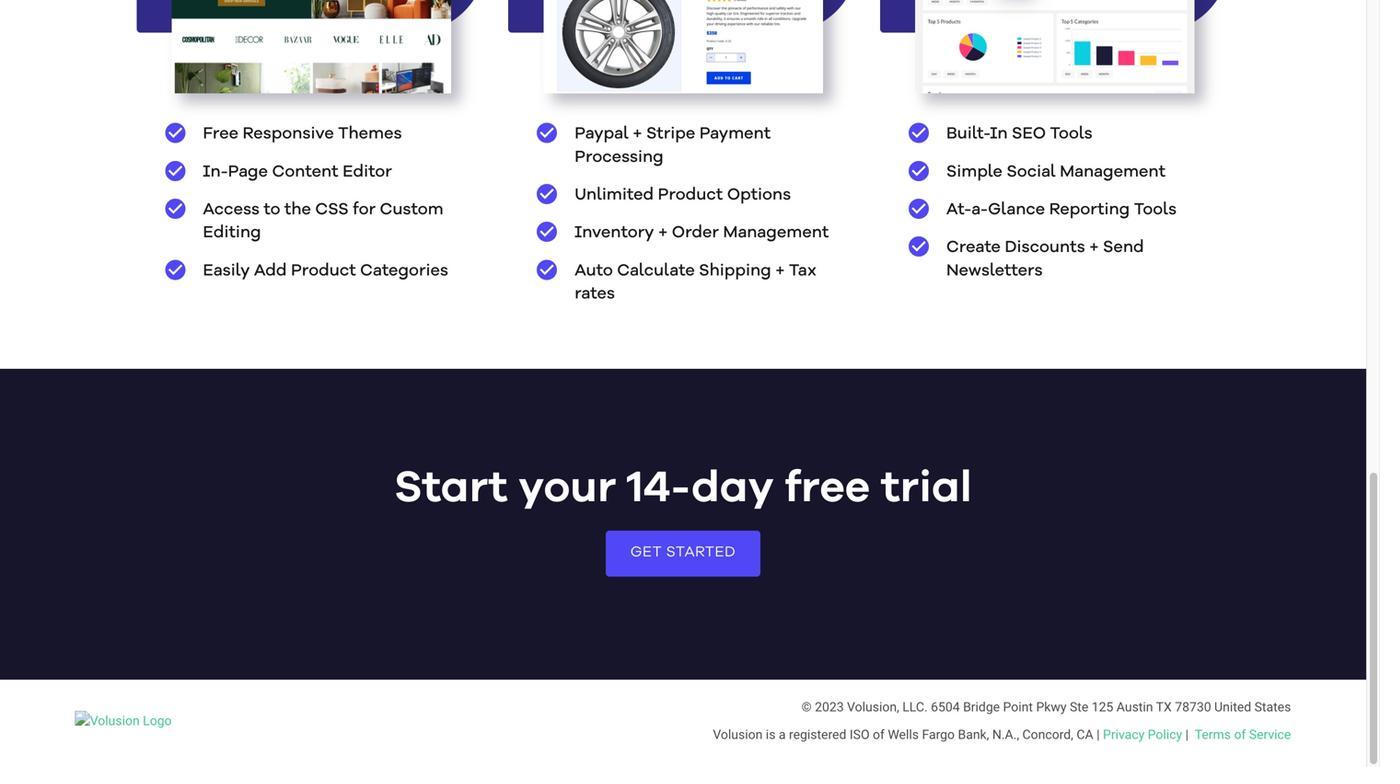 Task type: describe. For each thing, give the bounding box(es) containing it.
is
[[766, 728, 776, 743]]

start your 14-day free trial
[[394, 467, 972, 511]]

a
[[779, 728, 786, 743]]

inventory + order management
[[575, 225, 829, 242]]

unlimited product options
[[575, 187, 791, 204]]

©
[[802, 700, 812, 715]]

get
[[630, 546, 662, 560]]

add
[[254, 263, 287, 280]]

at-a-glance reporting tools
[[946, 202, 1177, 219]]

llc.
[[902, 700, 928, 715]]

auto calculate shipping + tax rates
[[575, 263, 817, 303]]

0 horizontal spatial product
[[291, 263, 356, 280]]

day
[[691, 467, 774, 511]]

paypal
[[575, 126, 629, 143]]

free
[[785, 467, 870, 511]]

+ inside paypal + stripe payment processing
[[633, 126, 642, 143]]

terms of service link
[[1195, 728, 1291, 743]]

ca
[[1077, 728, 1093, 743]]

rates
[[575, 286, 615, 303]]

in-page content editor
[[203, 164, 392, 181]]

volusion
[[713, 728, 763, 743]]

pkwy
[[1036, 700, 1067, 715]]

bank,
[[958, 728, 989, 743]]

in
[[990, 126, 1008, 143]]

payment
[[699, 126, 771, 143]]

glance
[[988, 202, 1045, 219]]

shipping
[[699, 263, 771, 280]]

14-
[[627, 467, 691, 511]]

free responsive themes
[[203, 126, 402, 143]]

states
[[1254, 700, 1291, 715]]

paypal + stripe payment processing
[[575, 126, 771, 166]]

access to the css for custom editing
[[203, 202, 443, 242]]

fargo
[[922, 728, 955, 743]]

css
[[315, 202, 349, 219]]

privacy policy
[[1103, 728, 1182, 743]]

privacy policy link
[[1103, 728, 1182, 743]]

start
[[394, 467, 508, 511]]

registered
[[789, 728, 846, 743]]

+ inside auto calculate shipping + tax rates
[[775, 263, 785, 280]]

editing
[[203, 225, 261, 242]]

the
[[284, 202, 311, 219]]

themes
[[338, 126, 402, 143]]

calculate
[[617, 263, 695, 280]]

inventory
[[575, 225, 654, 242]]

1 horizontal spatial product
[[658, 187, 723, 204]]

newsletters
[[946, 263, 1043, 280]]

1 horizontal spatial tools
[[1134, 202, 1177, 219]]

reporting
[[1049, 202, 1130, 219]]

6504
[[931, 700, 960, 715]]

order
[[672, 225, 719, 242]]

get started link
[[606, 531, 760, 577]]

volusion,
[[847, 700, 899, 715]]

point
[[1003, 700, 1033, 715]]



Task type: locate. For each thing, give the bounding box(es) containing it.
a-
[[971, 202, 988, 219]]

1 horizontal spatial |
[[1185, 728, 1189, 743]]

1 vertical spatial management
[[723, 225, 829, 242]]

terms of service
[[1195, 728, 1291, 743]]

categories
[[360, 263, 448, 280]]

processing
[[575, 149, 664, 166]]

social
[[1007, 164, 1056, 181]]

to
[[264, 202, 280, 219]]

+ left order
[[658, 225, 668, 242]]

stripe
[[646, 126, 695, 143]]

0 horizontal spatial tools
[[1050, 126, 1093, 143]]

0 vertical spatial management
[[1060, 164, 1166, 181]]

simple social management
[[946, 164, 1166, 181]]

1 horizontal spatial management
[[1060, 164, 1166, 181]]

easily
[[203, 263, 250, 280]]

1 vertical spatial tools
[[1134, 202, 1177, 219]]

of
[[873, 728, 885, 743]]

0 vertical spatial tools
[[1050, 126, 1093, 143]]

| down 78730
[[1185, 728, 1189, 743]]

responsive
[[243, 126, 334, 143]]

+ inside create discounts + send newsletters
[[1089, 240, 1099, 257]]

volusion is a registered iso of wells fargo bank, n.a., concord, ca | privacy policy | terms of service
[[713, 728, 1291, 743]]

in-
[[203, 164, 228, 181]]

your
[[518, 467, 616, 511]]

at-
[[946, 202, 971, 219]]

2 | from the left
[[1185, 728, 1189, 743]]

trial
[[881, 467, 972, 511]]

discounts
[[1005, 240, 1085, 257]]

© 2023 volusion, llc. 6504 bridge point pkwy ste 125 austin tx 78730 united states
[[802, 700, 1291, 715]]

1 | from the left
[[1097, 728, 1100, 743]]

125
[[1092, 700, 1113, 715]]

|
[[1097, 728, 1100, 743], [1185, 728, 1189, 743]]

tools up 'send'
[[1134, 202, 1177, 219]]

unlimited
[[575, 187, 654, 204]]

management up reporting
[[1060, 164, 1166, 181]]

ste
[[1070, 700, 1088, 715]]

page
[[228, 164, 268, 181]]

custom
[[380, 202, 443, 219]]

content
[[272, 164, 338, 181]]

| right ca
[[1097, 728, 1100, 743]]

wells
[[888, 728, 919, 743]]

tools
[[1050, 126, 1093, 143], [1134, 202, 1177, 219]]

tools up simple social management
[[1050, 126, 1093, 143]]

1 vertical spatial product
[[291, 263, 356, 280]]

bridge
[[963, 700, 1000, 715]]

n.a.,
[[992, 728, 1019, 743]]

tax
[[789, 263, 817, 280]]

started
[[666, 546, 736, 560]]

management
[[1060, 164, 1166, 181], [723, 225, 829, 242]]

united
[[1214, 700, 1251, 715]]

create discounts + send newsletters
[[946, 240, 1144, 280]]

auto
[[575, 263, 613, 280]]

send
[[1103, 240, 1144, 257]]

volusion logo image
[[75, 712, 172, 732]]

free
[[203, 126, 238, 143]]

create
[[946, 240, 1001, 257]]

78730
[[1175, 700, 1211, 715]]

simple
[[946, 164, 1003, 181]]

+ left 'send'
[[1089, 240, 1099, 257]]

product down access to the css for custom editing
[[291, 263, 356, 280]]

austin
[[1117, 700, 1153, 715]]

access
[[203, 202, 260, 219]]

get started
[[630, 546, 736, 560]]

product up order
[[658, 187, 723, 204]]

editor
[[343, 164, 392, 181]]

options
[[727, 187, 791, 204]]

concord,
[[1022, 728, 1073, 743]]

+ left tax in the top right of the page
[[775, 263, 785, 280]]

0 horizontal spatial |
[[1097, 728, 1100, 743]]

tx
[[1156, 700, 1172, 715]]

+ up processing
[[633, 126, 642, 143]]

built-
[[946, 126, 990, 143]]

+
[[633, 126, 642, 143], [658, 225, 668, 242], [1089, 240, 1099, 257], [775, 263, 785, 280]]

for
[[353, 202, 376, 219]]

seo
[[1012, 126, 1046, 143]]

0 horizontal spatial management
[[723, 225, 829, 242]]

built-in seo tools
[[946, 126, 1093, 143]]

management down options
[[723, 225, 829, 242]]

easily add product categories
[[203, 263, 448, 280]]

2023
[[815, 700, 844, 715]]

iso
[[850, 728, 870, 743]]

0 vertical spatial product
[[658, 187, 723, 204]]



Task type: vqa. For each thing, say whether or not it's contained in the screenshot.


